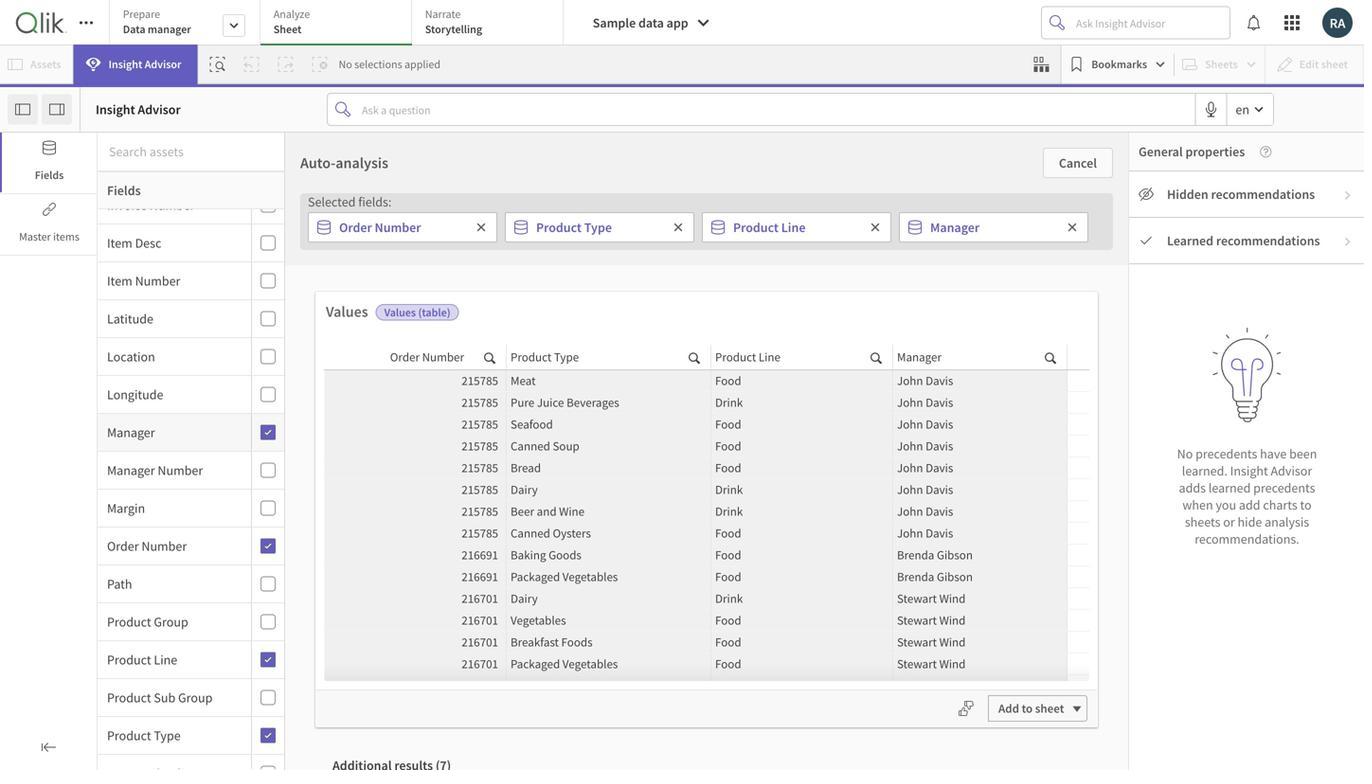 Task type: vqa. For each thing, say whether or not it's contained in the screenshot.
left sheet
yes



Task type: locate. For each thing, give the bounding box(es) containing it.
product down started
[[715, 349, 756, 365]]

product type up meat
[[511, 349, 579, 365]]

5 stewart wind from the top
[[897, 678, 966, 693]]

sheet. down can
[[665, 593, 699, 610]]

. save any insights you discover to this sheet.
[[343, 565, 532, 610]]

2 vertical spatial order
[[107, 538, 139, 555]]

stewart for breakfast
[[897, 634, 937, 650]]

1 vertical spatial insight advisor
[[96, 101, 181, 118]]

explore up explore your data directly or let qlik generate insights for you with
[[385, 475, 434, 494]]

food
[[715, 373, 741, 388], [715, 416, 741, 432], [715, 438, 741, 454], [715, 460, 741, 476], [715, 525, 741, 541], [715, 547, 741, 563], [715, 569, 741, 584], [715, 612, 741, 628], [715, 634, 741, 650], [715, 656, 741, 672], [715, 678, 741, 693]]

vegetables up breakfast
[[511, 612, 566, 628]]

215785 left meat
[[462, 373, 498, 388]]

1 vertical spatial your
[[883, 567, 908, 585]]

2 dairy from the top
[[511, 591, 538, 606]]

invoice number
[[107, 197, 195, 214]]

this inside . any found insights can be saved to this sheet.
[[756, 567, 777, 585]]

small image inside hidden recommendations button
[[1342, 189, 1354, 201]]

manager
[[148, 22, 191, 36]]

sample data app button
[[578, 8, 722, 38]]

no for no selections applied
[[339, 57, 352, 72]]

1 horizontal spatial deselect field image
[[673, 222, 684, 233]]

your down 'visualizations' at the bottom of the page
[[883, 567, 908, 585]]

1 vertical spatial sheet
[[1035, 701, 1064, 716]]

product line down started
[[715, 349, 781, 365]]

2 216691 from the top
[[462, 569, 498, 584]]

to inside . save any insights you discover to this sheet.
[[461, 593, 473, 610]]

0 vertical spatial brenda
[[897, 547, 934, 563]]

insight advisor down "data"
[[109, 57, 181, 72]]

dairy for 215785
[[511, 482, 538, 497]]

2 vertical spatial this
[[475, 593, 496, 610]]

215785 for dairy
[[462, 482, 498, 497]]

2 brenda gibson from the top
[[897, 569, 973, 584]]

0 vertical spatial your
[[383, 513, 408, 530]]

explore your data directly or let qlik generate insights for you with
[[339, 513, 536, 556]]

narrate storytelling
[[425, 7, 482, 36]]

insights left for
[[407, 539, 451, 556]]

1 horizontal spatial or
[[1223, 514, 1235, 531]]

results tabs tab list
[[317, 743, 466, 770]]

sheet right the add at bottom
[[1035, 701, 1064, 716]]

1 horizontal spatial sheet
[[1035, 701, 1064, 716]]

2 horizontal spatial order
[[390, 349, 420, 365]]

brenda gibson for packaged vegetables
[[897, 569, 973, 584]]

2 canned from the top
[[511, 525, 550, 541]]

dairy
[[511, 482, 538, 497], [511, 591, 538, 606]]

1 vertical spatial 216691
[[462, 569, 498, 584]]

4 stewart wind from the top
[[897, 656, 966, 672]]

no inside no precedents have been learned. insight advisor adds learned precedents when you add charts to sheets or hide analysis recommendations.
[[1177, 445, 1193, 462]]

0 horizontal spatial you
[[389, 593, 409, 610]]

selected fields:
[[308, 193, 392, 210]]

216701 for vegetables
[[462, 612, 498, 628]]

been
[[1289, 445, 1317, 462]]

number down (table)
[[422, 349, 464, 365]]

stewart wind
[[897, 591, 966, 606], [897, 612, 966, 628], [897, 634, 966, 650], [897, 656, 966, 672], [897, 678, 966, 693]]

1 davis from the top
[[926, 373, 953, 388]]

new for find
[[614, 513, 637, 530]]

menu
[[98, 187, 284, 770]]

and up canned oysters
[[537, 503, 557, 519]]

number up "item desc" button
[[149, 197, 195, 214]]

2 216701 from the top
[[462, 612, 498, 628]]

product down product sub group
[[107, 727, 151, 744]]

insight down "data"
[[109, 57, 142, 72]]

1 search image from the left
[[689, 348, 700, 366]]

0 vertical spatial order number
[[339, 219, 421, 236]]

1 vertical spatial new
[[614, 513, 637, 530]]

0 horizontal spatial values
[[326, 302, 368, 321]]

1 vertical spatial you
[[471, 539, 492, 556]]

3 stewart from the top
[[897, 634, 937, 650]]

insights down ask
[[622, 567, 666, 585]]

have
[[1260, 445, 1287, 462]]

Search assets text field
[[98, 134, 284, 169]]

no for no precedents have been learned. insight advisor adds learned precedents when you add charts to sheets or hide analysis recommendations.
[[1177, 445, 1193, 462]]

beer and wine
[[511, 503, 585, 519]]

1 horizontal spatial and
[[963, 542, 984, 559]]

1 vertical spatial .
[[473, 565, 476, 582]]

9 food from the top
[[715, 634, 741, 650]]

packaged down breakfast
[[511, 656, 560, 672]]

to inside 'button'
[[1022, 701, 1033, 716]]

8 davis from the top
[[926, 525, 953, 541]]

below
[[569, 257, 627, 286]]

values left (table)
[[384, 305, 416, 320]]

product group button
[[98, 613, 247, 630]]

215785 for meat
[[462, 373, 498, 388]]

to right charts
[[1300, 496, 1312, 514]]

3 john from the top
[[897, 416, 923, 432]]

john davis for beer and wine
[[897, 503, 953, 519]]

you left discover
[[389, 593, 409, 610]]

1 horizontal spatial sheet.
[[665, 593, 699, 610]]

number for the order number "menu item"
[[142, 538, 187, 555]]

0 vertical spatial new
[[904, 475, 932, 494]]

0 horizontal spatial the
[[437, 475, 458, 494]]

foods for snack foods
[[544, 678, 576, 693]]

this left sheet...
[[857, 257, 892, 286]]

1 horizontal spatial fields
[[107, 182, 141, 199]]

values left values (table)
[[326, 302, 368, 321]]

be
[[691, 567, 705, 585]]

john davis for canned soup
[[897, 438, 953, 454]]

no selections applied
[[339, 57, 440, 72]]

product type up below
[[536, 219, 612, 236]]

7 john davis from the top
[[897, 503, 953, 519]]

2 horizontal spatial deselect field image
[[870, 222, 881, 233]]

tab list
[[109, 0, 570, 47]]

john for beer and wine
[[897, 503, 923, 519]]

6 food from the top
[[715, 547, 741, 563]]

3 deselect field image from the left
[[870, 222, 881, 233]]

insight advisor inside dropdown button
[[109, 57, 181, 72]]

analysis inside no precedents have been learned. insight advisor adds learned precedents when you add charts to sheets or hide analysis recommendations.
[[1265, 514, 1309, 531]]

learned.
[[1182, 462, 1228, 479]]

2 vertical spatial type
[[154, 727, 181, 744]]

view disabled image
[[1139, 187, 1154, 202]]

search image
[[689, 348, 700, 366], [871, 348, 882, 366]]

canned for canned soup
[[511, 438, 550, 454]]

manager
[[930, 219, 980, 236], [897, 349, 942, 365], [107, 424, 155, 441], [107, 462, 155, 479]]

the up directly
[[437, 475, 458, 494]]

foods right snack
[[544, 678, 576, 693]]

0 horizontal spatial .
[[473, 565, 476, 582]]

insight inside dropdown button
[[109, 57, 142, 72]]

1 vertical spatial brenda gibson
[[897, 569, 973, 584]]

5 john davis from the top
[[897, 460, 953, 476]]

8 215785 from the top
[[462, 525, 498, 541]]

baking
[[511, 547, 546, 563]]

gibson
[[937, 547, 973, 563], [937, 569, 973, 584]]

analysis
[[336, 153, 388, 172], [1265, 514, 1309, 531]]

brenda for packaged vegetables
[[897, 569, 934, 584]]

order number down "fields:"
[[339, 219, 421, 236]]

new right find
[[614, 513, 637, 530]]

with
[[495, 539, 519, 556]]

breakfast foods
[[511, 634, 593, 650]]

1 vertical spatial order
[[390, 349, 420, 365]]

item desc
[[107, 234, 161, 252]]

1 vertical spatial packaged vegetables
[[511, 656, 618, 672]]

1 horizontal spatial search image
[[871, 348, 882, 366]]

3 davis from the top
[[926, 416, 953, 432]]

explore inside explore your data directly or let qlik generate insights for you with
[[339, 513, 381, 530]]

you inside explore your data directly or let qlik generate insights for you with
[[471, 539, 492, 556]]

packaged vegetables
[[511, 569, 618, 584], [511, 656, 618, 672]]

advisor up discover
[[421, 566, 461, 581]]

216691 up save
[[462, 547, 498, 563]]

2 vertical spatial order number
[[107, 538, 187, 555]]

8 john from the top
[[897, 525, 923, 541]]

drink down saved
[[715, 591, 743, 606]]

recommendations down help image at top right
[[1211, 186, 1315, 203]]

0 vertical spatial sheet
[[926, 515, 955, 531]]

this down save
[[475, 593, 496, 610]]

new right create
[[904, 475, 932, 494]]

0 vertical spatial order
[[339, 219, 372, 236]]

2 john davis from the top
[[897, 395, 953, 410]]

deselect field image for product line
[[870, 222, 881, 233]]

7 215785 from the top
[[462, 503, 498, 519]]

insights inside . save any insights you discover to this sheet.
[[343, 593, 386, 610]]

this inside . save any insights you discover to this sheet.
[[475, 593, 496, 610]]

2 vertical spatial product type
[[107, 727, 181, 744]]

3 wind from the top
[[939, 634, 966, 650]]

1 horizontal spatial line
[[759, 349, 781, 365]]

215785 up save
[[462, 525, 498, 541]]

data up directly
[[461, 475, 491, 494]]

insights left in
[[640, 513, 683, 530]]

recommendations inside hidden recommendations button
[[1211, 186, 1315, 203]]

type up 'promised delivery date' menu item
[[154, 727, 181, 744]]

1 vertical spatial line
[[759, 349, 781, 365]]

0 vertical spatial small image
[[1342, 189, 1354, 201]]

or left the let
[[483, 513, 495, 530]]

4 215785 from the top
[[462, 438, 498, 454]]

3 stewart wind from the top
[[897, 634, 966, 650]]

1 vertical spatial foods
[[544, 678, 576, 693]]

data left directly
[[411, 513, 436, 530]]

4 stewart from the top
[[897, 656, 937, 672]]

brenda gibson down 'visualizations' at the bottom of the page
[[897, 569, 973, 584]]

0 horizontal spatial deselect field image
[[476, 222, 487, 233]]

hidden
[[1167, 186, 1208, 203]]

5 davis from the top
[[926, 460, 953, 476]]

0 horizontal spatial type
[[154, 727, 181, 744]]

1 vertical spatial item
[[107, 272, 132, 289]]

6 davis from the top
[[926, 482, 953, 497]]

type up pure juice beverages
[[554, 349, 579, 365]]

dairy down bread
[[511, 482, 538, 497]]

2 drink from the top
[[715, 482, 743, 497]]

0 vertical spatial analysis
[[336, 153, 388, 172]]

2 215785 from the top
[[462, 395, 498, 410]]

foods for breakfast foods
[[561, 634, 593, 650]]

1 vertical spatial gibson
[[937, 569, 973, 584]]

insights down generate
[[343, 593, 386, 610]]

your
[[383, 513, 408, 530], [883, 567, 908, 585]]

2 deselect field image from the left
[[673, 222, 684, 233]]

2 food from the top
[[715, 416, 741, 432]]

any
[[747, 539, 767, 556]]

1 216701 from the top
[[462, 591, 498, 606]]

small image for learned recommendations
[[1342, 236, 1354, 248]]

0 vertical spatial vegetables
[[562, 569, 618, 584]]

analysis up selected fields:
[[336, 153, 388, 172]]

11 food from the top
[[715, 678, 741, 693]]

grid containing order number
[[324, 345, 1089, 741]]

2 master items button from the left
[[2, 194, 97, 254]]

group
[[154, 613, 188, 630], [178, 689, 213, 706]]

gibson down 'visualizations' at the bottom of the page
[[937, 569, 973, 584]]

fields up master items
[[35, 168, 64, 182]]

1 horizontal spatial your
[[883, 567, 908, 585]]

0 horizontal spatial this
[[475, 593, 496, 610]]

0 horizontal spatial explore
[[339, 513, 381, 530]]

0 vertical spatial gibson
[[937, 547, 973, 563]]

0 vertical spatial no
[[339, 57, 352, 72]]

. inside . save any insights you discover to this sheet.
[[473, 565, 476, 582]]

7 davis from the top
[[926, 503, 953, 519]]

216691 for packaged vegetables
[[462, 569, 498, 584]]

line
[[781, 219, 806, 236], [759, 349, 781, 365], [154, 651, 177, 668]]

start
[[984, 513, 1009, 530]]

4 davis from the top
[[926, 438, 953, 454]]

1 215785 from the top
[[462, 373, 498, 388]]

sheet. down 'visualizations' at the bottom of the page
[[937, 567, 970, 585]]

216691 down for
[[462, 569, 498, 584]]

get
[[656, 257, 686, 286]]

snack
[[511, 678, 542, 693]]

brenda gibson for baking goods
[[897, 547, 973, 563]]

edit sheet
[[902, 515, 955, 531]]

1 deselect field image from the left
[[476, 222, 487, 233]]

to left start
[[970, 513, 981, 530]]

item inside menu item
[[107, 272, 132, 289]]

number for manager number menu item
[[158, 462, 203, 479]]

. left any
[[741, 539, 744, 556]]

packaged vegetables for 216701
[[511, 656, 618, 672]]

fields up item desc
[[107, 182, 141, 199]]

packaged vegetables down goods
[[511, 569, 618, 584]]

selections tool image
[[1034, 57, 1049, 72]]

deselect field image
[[476, 222, 487, 233], [673, 222, 684, 233], [870, 222, 881, 233]]

the right in
[[699, 513, 717, 530]]

1 horizontal spatial order
[[339, 219, 372, 236]]

. inside . any found insights can be saved to this sheet.
[[741, 539, 744, 556]]

2 vertical spatial new
[[910, 567, 934, 585]]

john
[[897, 373, 923, 388], [897, 395, 923, 410], [897, 416, 923, 432], [897, 438, 923, 454], [897, 460, 923, 476], [897, 482, 923, 497], [897, 503, 923, 519], [897, 525, 923, 541]]

item for item number
[[107, 272, 132, 289]]

sheet. inside . any found insights can be saved to this sheet.
[[665, 593, 699, 610]]

2 brenda from the top
[[897, 569, 934, 584]]

order number down (table)
[[390, 349, 464, 365]]

sheet. for data
[[498, 593, 532, 610]]

1 vertical spatial analysis
[[1265, 514, 1309, 531]]

margin menu item
[[98, 490, 284, 528]]

group right sub
[[178, 689, 213, 706]]

0 horizontal spatial fields
[[35, 168, 64, 182]]

bookmarks
[[1092, 57, 1147, 72]]

1 horizontal spatial this
[[756, 567, 777, 585]]

215785 up explore the data
[[462, 438, 498, 454]]

0 vertical spatial insight advisor
[[109, 57, 181, 72]]

2 horizontal spatial this
[[857, 257, 892, 286]]

order number button
[[98, 538, 247, 555]]

john davis for seafood
[[897, 416, 953, 432]]

john for canned soup
[[897, 438, 923, 454]]

sample data app
[[593, 14, 688, 31]]

values
[[326, 302, 368, 321], [384, 305, 416, 320]]

0 horizontal spatial sheet.
[[498, 593, 532, 610]]

product type down product sub group
[[107, 727, 181, 744]]

data inside explore your data directly or let qlik generate insights for you with
[[411, 513, 436, 530]]

tab list containing prepare
[[109, 0, 570, 47]]

location menu item
[[98, 338, 284, 376]]

canned oysters
[[511, 525, 591, 541]]

0 vertical spatial product type
[[536, 219, 612, 236]]

create
[[859, 475, 901, 494]]

1 vertical spatial and
[[963, 542, 984, 559]]

number inside "menu item"
[[142, 538, 187, 555]]

any
[[508, 565, 528, 582]]

7 food from the top
[[715, 569, 741, 584]]

1 dairy from the top
[[511, 482, 538, 497]]

4 john from the top
[[897, 438, 923, 454]]

gibson down edit sheet
[[937, 547, 973, 563]]

data left using
[[720, 513, 745, 530]]

item inside menu item
[[107, 234, 132, 252]]

sheet. for analytics
[[937, 567, 970, 585]]

5 john from the top
[[897, 460, 923, 476]]

no precedents have been learned. insight advisor adds learned precedents when you add charts to sheets or hide analysis recommendations.
[[1177, 445, 1317, 548]]

item for item desc
[[107, 234, 132, 252]]

or inside explore your data directly or let qlik generate insights for you with
[[483, 513, 495, 530]]

item number menu item
[[98, 262, 284, 300]]

davis for beer and wine
[[926, 503, 953, 519]]

4 wind from the top
[[939, 656, 966, 672]]

1 brenda gibson from the top
[[897, 547, 973, 563]]

1 small image from the top
[[1342, 189, 1354, 201]]

and inside to start creating visualizations and build your new sheet.
[[963, 542, 984, 559]]

packaged vegetables down breakfast foods
[[511, 656, 618, 672]]

1 john davis from the top
[[897, 373, 953, 388]]

insight inside no precedents have been learned. insight advisor adds learned precedents when you add charts to sheets or hide analysis recommendations.
[[1230, 462, 1268, 479]]

data
[[638, 14, 664, 31], [461, 475, 491, 494], [411, 513, 436, 530], [720, 513, 745, 530]]

wine
[[559, 503, 585, 519]]

your inside to start creating visualizations and build your new sheet.
[[883, 567, 908, 585]]

2 packaged from the top
[[511, 656, 560, 672]]

1 horizontal spatial .
[[741, 539, 744, 556]]

drink left using
[[715, 503, 743, 519]]

2 search image from the left
[[1045, 348, 1056, 366]]

6 john from the top
[[897, 482, 923, 497]]

1 vertical spatial canned
[[511, 525, 550, 541]]

2 davis from the top
[[926, 395, 953, 410]]

Ask a question text field
[[358, 94, 1195, 125]]

2 gibson from the top
[[937, 569, 973, 584]]

your up generate
[[383, 513, 408, 530]]

manager number
[[107, 462, 203, 479]]

question?
[[674, 475, 737, 494]]

or inside no precedents have been learned. insight advisor adds learned precedents when you add charts to sheets or hide analysis recommendations.
[[1223, 514, 1235, 531]]

packaged
[[511, 569, 560, 584], [511, 656, 560, 672]]

line up the adding
[[781, 219, 806, 236]]

5 215785 from the top
[[462, 460, 498, 476]]

hide properties image
[[49, 102, 64, 117]]

davis for canned oysters
[[926, 525, 953, 541]]

sheet. down any
[[498, 593, 532, 610]]

1 gibson from the top
[[937, 547, 973, 563]]

invoice number button
[[98, 197, 247, 214]]

1 item from the top
[[107, 234, 132, 252]]

explore up generate
[[339, 513, 381, 530]]

1 vertical spatial this
[[756, 567, 777, 585]]

brenda for baking goods
[[897, 547, 934, 563]]

216691 for baking goods
[[462, 547, 498, 563]]

fields
[[35, 168, 64, 182], [107, 182, 141, 199]]

explore
[[385, 475, 434, 494], [339, 513, 381, 530]]

2 vertical spatial product line
[[107, 651, 177, 668]]

to right discover
[[461, 593, 473, 610]]

or left hide
[[1223, 514, 1235, 531]]

insight down generate
[[382, 566, 419, 581]]

this down any
[[756, 567, 777, 585]]

auto-analysis
[[300, 153, 388, 172]]

item desc button
[[98, 234, 247, 252]]

order number menu item
[[98, 528, 284, 566]]

7 john from the top
[[897, 503, 923, 519]]

packaged vegetables for 216691
[[511, 569, 618, 584]]

.
[[741, 539, 744, 556], [473, 565, 476, 582]]

1 vertical spatial explore
[[339, 513, 381, 530]]

2 vertical spatial line
[[154, 651, 177, 668]]

8 john davis from the top
[[897, 525, 953, 541]]

type up below
[[584, 219, 612, 236]]

manager number menu item
[[98, 452, 284, 490]]

you inside . save any insights you discover to this sheet.
[[389, 593, 409, 610]]

line inside menu item
[[154, 651, 177, 668]]

0 vertical spatial and
[[537, 503, 557, 519]]

1 vertical spatial dairy
[[511, 591, 538, 606]]

2 horizontal spatial line
[[781, 219, 806, 236]]

number down "fields:"
[[375, 219, 421, 236]]

5 wind from the top
[[939, 678, 966, 693]]

app
[[667, 14, 688, 31]]

sheet
[[926, 515, 955, 531], [1035, 701, 1064, 716]]

1 canned from the top
[[511, 438, 550, 454]]

wind for snack
[[939, 678, 966, 693]]

1 horizontal spatial analysis
[[1265, 514, 1309, 531]]

1 packaged vegetables from the top
[[511, 569, 618, 584]]

1 packaged from the top
[[511, 569, 560, 584]]

product up started
[[733, 219, 779, 236]]

menu containing invoice number
[[98, 187, 284, 770]]

number down desc
[[135, 272, 180, 289]]

6 215785 from the top
[[462, 482, 498, 497]]

analysis right hide
[[1265, 514, 1309, 531]]

oysters
[[553, 525, 591, 541]]

sub
[[154, 689, 175, 706]]

brenda gibson
[[897, 547, 973, 563], [897, 569, 973, 584]]

215785 for pure juice beverages
[[462, 395, 498, 410]]

0 horizontal spatial no
[[339, 57, 352, 72]]

1 216691 from the top
[[462, 547, 498, 563]]

recommendations down hidden recommendations button
[[1216, 232, 1320, 249]]

line up sub
[[154, 651, 177, 668]]

john davis for bread
[[897, 460, 953, 476]]

insight up add
[[1230, 462, 1268, 479]]

1 vertical spatial the
[[699, 513, 717, 530]]

canned up baking
[[511, 525, 550, 541]]

1 horizontal spatial no
[[1177, 445, 1193, 462]]

216701
[[462, 591, 498, 606], [462, 612, 498, 628], [462, 634, 498, 650], [462, 656, 498, 672], [462, 678, 498, 693]]

216701 for dairy
[[462, 591, 498, 606]]

0 vertical spatial line
[[781, 219, 806, 236]]

and left build
[[963, 542, 984, 559]]

0 vertical spatial packaged vegetables
[[511, 569, 618, 584]]

path button
[[98, 575, 247, 593]]

add to sheet
[[998, 701, 1064, 716]]

2 small image from the top
[[1342, 236, 1354, 248]]

davis for seafood
[[926, 416, 953, 432]]

0 vertical spatial .
[[741, 539, 744, 556]]

data left 'app'
[[638, 14, 664, 31]]

explore for explore your data directly or let qlik generate insights for you with
[[339, 513, 381, 530]]

wind for packaged
[[939, 656, 966, 672]]

canned
[[511, 438, 550, 454], [511, 525, 550, 541]]

product type
[[536, 219, 612, 236], [511, 349, 579, 365], [107, 727, 181, 744]]

product type inside menu item
[[107, 727, 181, 744]]

brenda down 'visualizations' at the bottom of the page
[[897, 569, 934, 584]]

to left the get
[[632, 257, 652, 286]]

6 john davis from the top
[[897, 482, 953, 497]]

invoice number menu item
[[98, 187, 284, 225]]

advisor up charts
[[1271, 462, 1312, 479]]

0 vertical spatial recommendations
[[1211, 186, 1315, 203]]

small image
[[1342, 189, 1354, 201], [1342, 236, 1354, 248]]

product line up the adding
[[733, 219, 806, 236]]

1 horizontal spatial values
[[384, 305, 416, 320]]

product type menu item
[[98, 717, 284, 755]]

juice
[[537, 395, 564, 410]]

order down selected fields:
[[339, 219, 372, 236]]

0 horizontal spatial search image
[[689, 348, 700, 366]]

0 horizontal spatial order
[[107, 538, 139, 555]]

order
[[339, 219, 372, 236], [390, 349, 420, 365], [107, 538, 139, 555]]

5 stewart from the top
[[897, 678, 937, 693]]

3 216701 from the top
[[462, 634, 498, 650]]

0 vertical spatial item
[[107, 234, 132, 252]]

location button
[[98, 348, 247, 365]]

2 vertical spatial vegetables
[[562, 656, 618, 672]]

sheet. inside . save any insights you discover to this sheet.
[[498, 593, 532, 610]]

charts
[[1263, 496, 1297, 514]]

2 packaged vegetables from the top
[[511, 656, 618, 672]]

1 vertical spatial packaged
[[511, 656, 560, 672]]

john davis
[[897, 373, 953, 388], [897, 395, 953, 410], [897, 416, 953, 432], [897, 438, 953, 454], [897, 460, 953, 476], [897, 482, 953, 497], [897, 503, 953, 519], [897, 525, 953, 541]]

path
[[107, 575, 132, 593]]

insights inside . any found insights can be saved to this sheet.
[[622, 567, 666, 585]]

advisor down manager
[[145, 57, 181, 72]]

5 216701 from the top
[[462, 678, 498, 693]]

1 vertical spatial product type
[[511, 349, 579, 365]]

. left save
[[473, 565, 476, 582]]

2 john from the top
[[897, 395, 923, 410]]

1 john from the top
[[897, 373, 923, 388]]

0 vertical spatial type
[[584, 219, 612, 236]]

1 horizontal spatial type
[[554, 349, 579, 365]]

recommendations inside the learned recommendations "button"
[[1216, 232, 1320, 249]]

4 216701 from the top
[[462, 656, 498, 672]]

order down values (table)
[[390, 349, 420, 365]]

1 vertical spatial group
[[178, 689, 213, 706]]

new down 'visualizations' at the bottom of the page
[[910, 567, 934, 585]]

hidden recommendations
[[1167, 186, 1315, 203]]

215785 left the pure
[[462, 395, 498, 410]]

1 brenda from the top
[[897, 547, 934, 563]]

beverages
[[567, 395, 619, 410]]

product line menu item
[[98, 641, 284, 679]]

215785 up directly
[[462, 482, 498, 497]]

1 vertical spatial recommendations
[[1216, 232, 1320, 249]]

hide assets image
[[15, 102, 30, 117]]

4 john davis from the top
[[897, 438, 953, 454]]

2 item from the top
[[107, 272, 132, 289]]

narrate
[[425, 7, 461, 21]]

search image
[[484, 348, 495, 366], [1045, 348, 1056, 366]]

properties
[[1186, 143, 1245, 160]]

. press space to sort on this column. element
[[1067, 345, 1089, 370]]

sheet. inside to start creating visualizations and build your new sheet.
[[937, 567, 970, 585]]

1 horizontal spatial you
[[471, 539, 492, 556]]

3 john davis from the top
[[897, 416, 953, 432]]

no up adds
[[1177, 445, 1193, 462]]

product line down product group
[[107, 651, 177, 668]]

0 horizontal spatial and
[[537, 503, 557, 519]]

1 vertical spatial brenda
[[897, 569, 934, 584]]

sheet.
[[937, 567, 970, 585], [498, 593, 532, 610], [665, 593, 699, 610]]

recommendations for learned recommendations
[[1216, 232, 1320, 249]]

3 215785 from the top
[[462, 416, 498, 432]]

grid
[[324, 345, 1089, 741]]

215785 for beer and wine
[[462, 503, 498, 519]]

vegetables for 216691
[[562, 569, 618, 584]]



Task type: describe. For each thing, give the bounding box(es) containing it.
longitude button
[[98, 386, 247, 403]]

fields:
[[358, 193, 392, 210]]

item desc menu item
[[98, 225, 284, 262]]

hidden recommendations button
[[1129, 171, 1364, 218]]

to inside . any found insights can be saved to this sheet.
[[742, 567, 754, 585]]

1 drink from the top
[[715, 395, 743, 410]]

canned soup
[[511, 438, 579, 454]]

davis for pure juice beverages
[[926, 395, 953, 410]]

. for question?
[[741, 539, 744, 556]]

1 vertical spatial product line
[[715, 349, 781, 365]]

. for data
[[473, 565, 476, 582]]

seafood
[[511, 416, 553, 432]]

let
[[497, 513, 511, 530]]

advisor inside no precedents have been learned. insight advisor adds learned precedents when you add charts to sheets or hide analysis recommendations.
[[1271, 462, 1312, 479]]

type inside menu item
[[154, 727, 181, 744]]

product up option
[[536, 219, 582, 236]]

2 stewart from the top
[[897, 612, 937, 628]]

number for the invoice number menu item
[[149, 197, 195, 214]]

qlik
[[514, 513, 536, 530]]

0 vertical spatial group
[[154, 613, 188, 630]]

2 wind from the top
[[939, 612, 966, 628]]

advisor up be
[[690, 540, 729, 556]]

an
[[474, 257, 498, 286]]

general properties
[[1139, 143, 1245, 160]]

help image
[[1245, 146, 1271, 157]]

8 food from the top
[[715, 612, 741, 628]]

breakfast
[[511, 634, 559, 650]]

analyze sheet
[[274, 7, 310, 36]]

longitude
[[107, 386, 163, 403]]

product up meat
[[511, 349, 552, 365]]

values (table)
[[384, 305, 451, 320]]

manager inside menu item
[[107, 462, 155, 479]]

add
[[998, 701, 1019, 716]]

john for canned oysters
[[897, 525, 923, 541]]

when
[[1183, 496, 1213, 514]]

visualizations
[[885, 542, 960, 559]]

find
[[587, 513, 611, 530]]

margin
[[107, 500, 145, 517]]

new inside to start creating visualizations and build your new sheet.
[[910, 567, 934, 585]]

1 stewart wind from the top
[[897, 591, 966, 606]]

10 food from the top
[[715, 656, 741, 672]]

general
[[1139, 143, 1183, 160]]

save
[[479, 565, 506, 582]]

wind for breakfast
[[939, 634, 966, 650]]

product sub group
[[107, 689, 213, 706]]

stewart wind for snack
[[897, 678, 966, 693]]

product down product group
[[107, 651, 151, 668]]

canned for canned oysters
[[511, 525, 550, 541]]

1 stewart from the top
[[897, 591, 937, 606]]

davis for bread
[[926, 460, 953, 476]]

cancel
[[1059, 154, 1097, 171]]

data inside "dropdown button"
[[638, 14, 664, 31]]

edit
[[902, 515, 923, 531]]

gibson for goods
[[937, 547, 973, 563]]

analyze
[[274, 7, 310, 21]]

tab list inside choose an option below to get started adding to this sheet... application
[[109, 0, 570, 47]]

2 vertical spatial insight advisor
[[382, 566, 461, 581]]

manager number button
[[98, 462, 247, 479]]

davis for canned soup
[[926, 438, 953, 454]]

analytics
[[935, 475, 994, 494]]

2 stewart wind from the top
[[897, 612, 966, 628]]

en
[[1236, 101, 1249, 118]]

john for dairy
[[897, 482, 923, 497]]

john for seafood
[[897, 416, 923, 432]]

vegetables for 216701
[[562, 656, 618, 672]]

5 food from the top
[[715, 525, 741, 541]]

create new analytics
[[859, 475, 994, 494]]

stewart wind for breakfast
[[897, 634, 966, 650]]

data
[[123, 22, 145, 36]]

selected
[[308, 193, 356, 210]]

explore the data
[[385, 475, 491, 494]]

to inside to start creating visualizations and build your new sheet.
[[970, 513, 981, 530]]

1 horizontal spatial the
[[699, 513, 717, 530]]

product down path at the bottom of page
[[107, 613, 151, 630]]

snack foods
[[511, 678, 576, 693]]

recommendations for hidden recommendations
[[1211, 186, 1315, 203]]

advisor down insight advisor dropdown button
[[138, 101, 181, 118]]

choose
[[398, 257, 469, 286]]

1 vertical spatial order number
[[390, 349, 464, 365]]

sheet inside the "add to sheet" 'button'
[[1035, 701, 1064, 716]]

0 horizontal spatial sheet
[[926, 515, 955, 531]]

values for values (table)
[[384, 305, 416, 320]]

creating
[[837, 542, 883, 559]]

3 drink from the top
[[715, 503, 743, 519]]

1 vertical spatial vegetables
[[511, 612, 566, 628]]

deselect field image for product type
[[673, 222, 684, 233]]

number for item number menu item
[[135, 272, 180, 289]]

recommendations.
[[1195, 531, 1299, 548]]

0 vertical spatial this
[[857, 257, 892, 286]]

packaged for 216691
[[511, 569, 560, 584]]

menu inside choose an option below to get started adding to this sheet... application
[[98, 187, 284, 770]]

gibson for vegetables
[[937, 569, 973, 584]]

john davis for dairy
[[897, 482, 953, 497]]

215785 for seafood
[[462, 416, 498, 432]]

john davis for meat
[[897, 373, 953, 388]]

215785 for canned oysters
[[462, 525, 498, 541]]

Ask Insight Advisor text field
[[1072, 8, 1230, 38]]

order inside grid
[[390, 349, 420, 365]]

manager down sheet...
[[897, 349, 942, 365]]

grid inside choose an option below to get started adding to this sheet... application
[[324, 345, 1089, 741]]

have a question?
[[627, 475, 737, 494]]

215785 for canned soup
[[462, 438, 498, 454]]

prepare
[[123, 7, 160, 21]]

john for meat
[[897, 373, 923, 388]]

latitude
[[107, 310, 153, 327]]

master items
[[19, 229, 79, 244]]

ask insight advisor
[[632, 540, 729, 556]]

1 vertical spatial precedents
[[1253, 479, 1315, 496]]

216701 for snack foods
[[462, 678, 498, 693]]

started
[[691, 257, 758, 286]]

advisor inside dropdown button
[[145, 57, 181, 72]]

saved
[[707, 567, 740, 585]]

small image for hidden recommendations
[[1342, 189, 1354, 201]]

longitude menu item
[[98, 376, 284, 414]]

path menu item
[[98, 566, 284, 603]]

deselect field image for order number
[[476, 222, 487, 233]]

to inside no precedents have been learned. insight advisor adds learned precedents when you add charts to sheets or hide analysis recommendations.
[[1300, 496, 1312, 514]]

to right the adding
[[833, 257, 852, 286]]

hide
[[1238, 514, 1262, 531]]

ra
[[1330, 14, 1345, 31]]

manager inside "menu item"
[[107, 424, 155, 441]]

packaged for 216701
[[511, 656, 560, 672]]

product sub group button
[[98, 689, 247, 706]]

discover
[[412, 593, 459, 610]]

john for bread
[[897, 460, 923, 476]]

4 drink from the top
[[715, 591, 743, 606]]

4 food from the top
[[715, 460, 741, 476]]

selections
[[354, 57, 402, 72]]

1 food from the top
[[715, 373, 741, 388]]

john davis for pure juice beverages
[[897, 395, 953, 410]]

manager up sheet...
[[930, 219, 980, 236]]

in
[[686, 513, 696, 530]]

insight down insight advisor dropdown button
[[96, 101, 135, 118]]

learned recommendations button
[[1129, 218, 1364, 264]]

product left sub
[[107, 689, 151, 706]]

order number inside "menu item"
[[107, 538, 187, 555]]

smart search image
[[210, 57, 225, 72]]

deselect field image
[[1067, 222, 1078, 233]]

product sub group menu item
[[98, 679, 284, 717]]

you inside no precedents have been learned. insight advisor adds learned precedents when you add charts to sheets or hide analysis recommendations.
[[1216, 496, 1236, 514]]

0 vertical spatial precedents
[[1196, 445, 1257, 462]]

soup
[[553, 438, 579, 454]]

en button
[[1227, 94, 1273, 125]]

values for values
[[326, 302, 368, 321]]

stewart for packaged
[[897, 656, 937, 672]]

1 vertical spatial type
[[554, 349, 579, 365]]

1 search image from the left
[[484, 348, 495, 366]]

1 wind from the top
[[939, 591, 966, 606]]

product line inside menu item
[[107, 651, 177, 668]]

davis for meat
[[926, 373, 953, 388]]

promised delivery date menu item
[[98, 755, 284, 770]]

216701 for breakfast foods
[[462, 634, 498, 650]]

bread
[[511, 460, 541, 476]]

davis for dairy
[[926, 482, 953, 497]]

add
[[1239, 496, 1260, 514]]

dairy for 216701
[[511, 591, 538, 606]]

search image
[[609, 540, 632, 557]]

line inside grid
[[759, 349, 781, 365]]

location
[[107, 348, 155, 365]]

medium image
[[1139, 233, 1154, 248]]

invoice
[[107, 197, 147, 214]]

choose an option below to get started adding to this sheet...
[[398, 257, 966, 286]]

goods
[[549, 547, 582, 563]]

product group menu item
[[98, 603, 284, 641]]

2 horizontal spatial type
[[584, 219, 612, 236]]

215785 for bread
[[462, 460, 498, 476]]

number inside grid
[[422, 349, 464, 365]]

order inside "menu item"
[[107, 538, 139, 555]]

edit image
[[879, 514, 902, 531]]

insight advisor button
[[74, 45, 197, 84]]

john for pure juice beverages
[[897, 395, 923, 410]]

0 vertical spatial the
[[437, 475, 458, 494]]

john davis for canned oysters
[[897, 525, 953, 541]]

new for create
[[904, 475, 932, 494]]

learned
[[1167, 232, 1214, 249]]

sheet
[[274, 22, 302, 36]]

margin button
[[98, 500, 247, 517]]

a
[[663, 475, 671, 494]]

2 search image from the left
[[871, 348, 882, 366]]

insight up can
[[652, 540, 688, 556]]

216701 for packaged vegetables
[[462, 656, 498, 672]]

manager menu item
[[98, 414, 284, 452]]

auto-
[[300, 153, 336, 172]]

beer
[[511, 503, 534, 519]]

1 master items button from the left
[[0, 194, 97, 254]]

applied
[[404, 57, 440, 72]]

latitude menu item
[[98, 300, 284, 338]]

your inside explore your data directly or let qlik generate insights for you with
[[383, 513, 408, 530]]

items
[[53, 229, 79, 244]]

product type button
[[98, 727, 247, 744]]

pure juice beverages
[[511, 395, 619, 410]]

build
[[987, 542, 1015, 559]]

meat
[[511, 373, 536, 388]]

bookmarks button
[[1065, 49, 1170, 80]]

adds
[[1179, 479, 1206, 496]]

explore for explore the data
[[385, 475, 434, 494]]

choose an option below to get started adding to this sheet... application
[[0, 0, 1364, 770]]

have
[[627, 475, 660, 494]]

(table)
[[418, 305, 451, 320]]

3 food from the top
[[715, 438, 741, 454]]

item number
[[107, 272, 180, 289]]

stewart wind for packaged
[[897, 656, 966, 672]]

stewart for snack
[[897, 678, 937, 693]]

0 horizontal spatial analysis
[[336, 153, 388, 172]]

insights inside explore your data directly or let qlik generate insights for you with
[[407, 539, 451, 556]]

0 vertical spatial product line
[[733, 219, 806, 236]]

latitude button
[[98, 310, 247, 327]]



